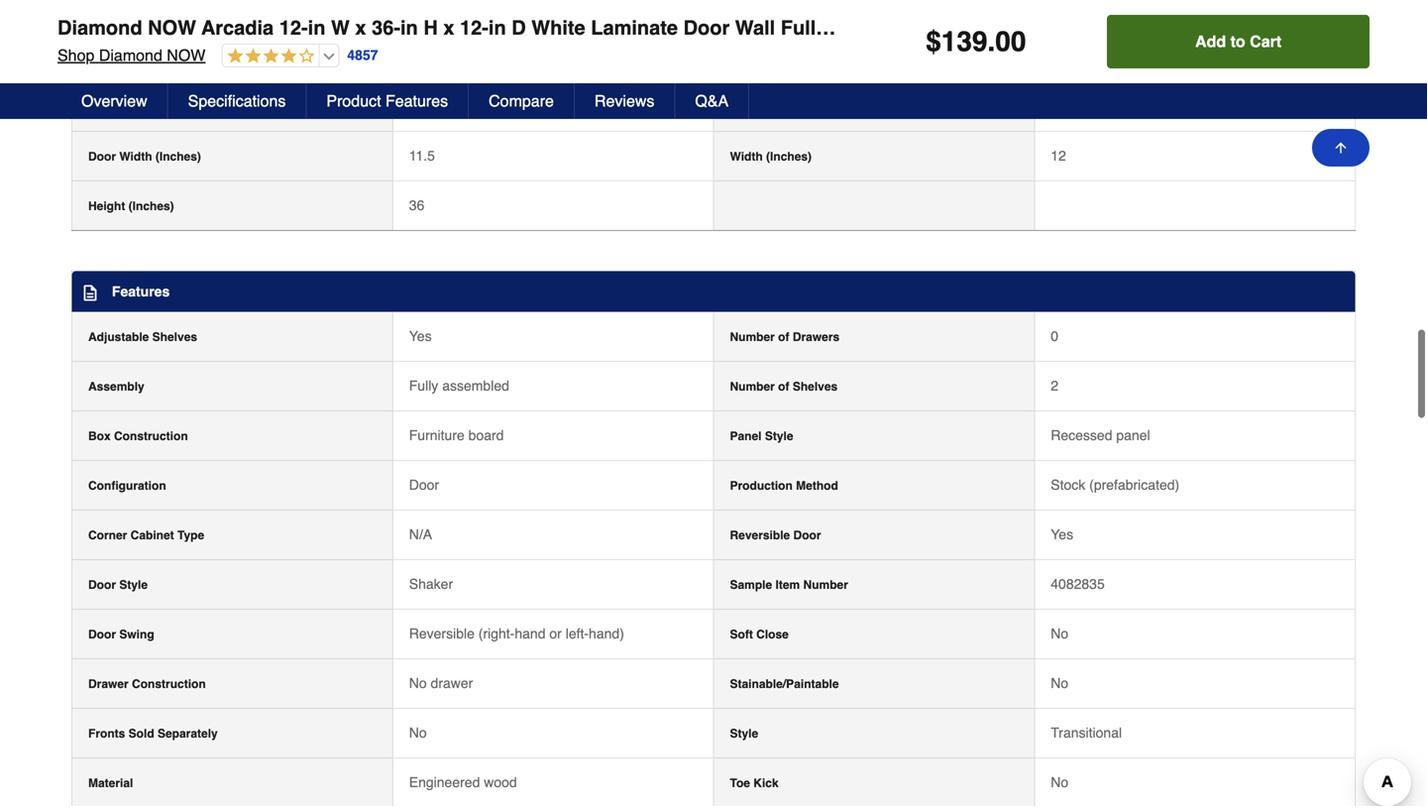 Task type: vqa. For each thing, say whether or not it's contained in the screenshot.


Task type: describe. For each thing, give the bounding box(es) containing it.
1 vertical spatial cabinet
[[131, 528, 174, 542]]

wall
[[735, 16, 776, 39]]

arrow up image
[[1333, 140, 1349, 156]]

0 horizontal spatial fully
[[409, 378, 439, 394]]

compare
[[489, 92, 554, 110]]

assembled
[[832, 16, 938, 39]]

transitional
[[1051, 725, 1122, 741]]

add
[[1196, 32, 1227, 51]]

1 in from the left
[[308, 16, 326, 39]]

drawer
[[431, 675, 473, 691]]

wood
[[484, 774, 517, 790]]

(prefabricated)
[[1090, 477, 1180, 493]]

36-
[[372, 16, 401, 39]]

1 vertical spatial diamond
[[99, 46, 162, 64]]

separately
[[158, 727, 218, 741]]

2 12- from the left
[[460, 16, 489, 39]]

2 vertical spatial number
[[804, 578, 849, 592]]

width (inches)
[[730, 150, 812, 164]]

(lbs.)
[[887, 100, 915, 114]]

sold
[[129, 727, 154, 741]]

assembled
[[442, 378, 510, 394]]

left-
[[566, 626, 589, 641]]

35.5
[[409, 98, 436, 114]]

number for yes
[[730, 330, 775, 344]]

hand
[[515, 626, 546, 641]]

.
[[988, 26, 996, 58]]

door down the overview button
[[88, 150, 116, 164]]

1 vertical spatial yes
[[1051, 526, 1074, 542]]

1 vertical spatial height
[[88, 199, 125, 213]]

panel style
[[730, 429, 794, 443]]

reversible (right-hand or left-hand)
[[409, 626, 624, 641]]

0 vertical spatial panel
[[1126, 16, 1179, 39]]

adjustable shelves
[[88, 330, 197, 344]]

$ 139 . 00
[[926, 26, 1027, 58]]

box
[[88, 429, 111, 443]]

diamond now arcadia 12-in w x 36-in h x 12-in d white laminate door wall fully assembled cabinet (recessed panel shaker door style)
[[58, 16, 1362, 39]]

fronts
[[88, 727, 125, 741]]

drawers
[[793, 330, 840, 344]]

no drawer
[[409, 675, 473, 691]]

reviews button
[[575, 83, 676, 119]]

depth
[[88, 51, 122, 64]]

box construction
[[88, 429, 188, 443]]

0 vertical spatial yes
[[409, 328, 432, 344]]

style for door style
[[119, 578, 148, 592]]

no left drawer
[[409, 675, 427, 691]]

door down depth
[[88, 100, 116, 114]]

no for reversible (right-hand or left-hand)
[[1051, 626, 1069, 641]]

swing
[[119, 628, 154, 641]]

(inches) up door width (inches)
[[160, 100, 205, 114]]

weight
[[730, 100, 770, 114]]

1 12- from the left
[[279, 16, 308, 39]]

or
[[550, 626, 562, 641]]

door width (inches)
[[88, 150, 201, 164]]

shop
[[58, 46, 95, 64]]

1 horizontal spatial cabinet
[[943, 16, 1016, 39]]

panel
[[1117, 427, 1151, 443]]

capacity
[[773, 100, 823, 114]]

$
[[926, 26, 942, 58]]

weight capacity (per shelf) (lbs.)
[[730, 100, 915, 114]]

height (inches)
[[88, 199, 174, 213]]

white
[[532, 16, 586, 39]]

1 vertical spatial shelves
[[793, 380, 838, 394]]

12
[[1051, 148, 1067, 164]]

4082835
[[1051, 576, 1105, 592]]

q&a
[[695, 92, 729, 110]]

door right to
[[1256, 16, 1303, 39]]

toe
[[730, 776, 750, 790]]

139
[[942, 26, 988, 58]]

laminate
[[591, 16, 678, 39]]

overview
[[81, 92, 147, 110]]

no for engineered wood
[[1051, 774, 1069, 790]]

3 in from the left
[[489, 16, 506, 39]]

4857
[[347, 47, 378, 63]]

compare button
[[469, 83, 575, 119]]

production method
[[730, 479, 839, 493]]

door down corner
[[88, 578, 116, 592]]

of for 2
[[778, 380, 790, 394]]

recessed panel
[[1051, 427, 1151, 443]]

to
[[1231, 32, 1246, 51]]

4 stars image
[[222, 48, 315, 66]]

furniture board
[[409, 427, 504, 443]]

2 vertical spatial style
[[730, 727, 759, 741]]

specifications
[[188, 92, 286, 110]]

0 horizontal spatial shelves
[[152, 330, 197, 344]]

style for panel style
[[765, 429, 794, 443]]

dimensions image
[[82, 5, 98, 21]]

sample item number
[[730, 578, 849, 592]]

hand)
[[589, 626, 624, 641]]

0
[[1051, 328, 1059, 344]]

construction for no drawer
[[132, 677, 206, 691]]

features inside button
[[386, 92, 448, 110]]

0 vertical spatial diamond
[[58, 16, 142, 39]]



Task type: locate. For each thing, give the bounding box(es) containing it.
1 vertical spatial shaker
[[409, 576, 453, 592]]

reversible for reversible door
[[730, 528, 790, 542]]

fully assembled
[[409, 378, 510, 394]]

(per
[[826, 100, 848, 114]]

12- up 4 stars image
[[279, 16, 308, 39]]

specifications button
[[168, 83, 307, 119]]

1 horizontal spatial reversible
[[730, 528, 790, 542]]

fronts sold separately
[[88, 727, 218, 741]]

number right item
[[804, 578, 849, 592]]

0 horizontal spatial reversible
[[409, 626, 475, 641]]

0 vertical spatial height
[[119, 100, 156, 114]]

style)
[[1308, 16, 1362, 39]]

stock (prefabricated)
[[1051, 477, 1180, 493]]

now
[[148, 16, 196, 39], [167, 46, 206, 64]]

door
[[684, 16, 730, 39], [1256, 16, 1303, 39], [88, 100, 116, 114], [88, 150, 116, 164], [409, 477, 439, 493], [794, 528, 821, 542], [88, 578, 116, 592], [88, 628, 116, 641]]

number of shelves
[[730, 380, 838, 394]]

product features button
[[307, 83, 469, 119]]

corner cabinet type
[[88, 528, 204, 542]]

width up 'height (inches)'
[[119, 150, 152, 164]]

no
[[1051, 626, 1069, 641], [409, 675, 427, 691], [1051, 675, 1069, 691], [409, 725, 427, 741], [1051, 774, 1069, 790]]

(inches) right depth
[[125, 51, 171, 64]]

(right-
[[479, 626, 515, 641]]

board
[[469, 427, 504, 443]]

0 vertical spatial number
[[730, 330, 775, 344]]

width
[[119, 150, 152, 164], [730, 150, 763, 164]]

1 horizontal spatial style
[[730, 727, 759, 741]]

0 horizontal spatial shaker
[[409, 576, 453, 592]]

construction
[[114, 429, 188, 443], [132, 677, 206, 691]]

1 x from the left
[[355, 16, 366, 39]]

0 horizontal spatial in
[[308, 16, 326, 39]]

0 horizontal spatial yes
[[409, 328, 432, 344]]

product
[[327, 92, 381, 110]]

1 horizontal spatial shaker
[[1185, 16, 1251, 39]]

of left drawers
[[778, 330, 790, 344]]

fully up furniture on the bottom left
[[409, 378, 439, 394]]

engineered wood
[[409, 774, 517, 790]]

add to cart button
[[1108, 15, 1370, 68]]

overview button
[[61, 83, 168, 119]]

in left w
[[308, 16, 326, 39]]

diamond down dimensions
[[99, 46, 162, 64]]

1 vertical spatial construction
[[132, 677, 206, 691]]

1 vertical spatial style
[[119, 578, 148, 592]]

engineered
[[409, 774, 480, 790]]

drawer construction
[[88, 677, 206, 691]]

2 horizontal spatial in
[[489, 16, 506, 39]]

shelf)
[[852, 100, 883, 114]]

stock
[[1051, 477, 1086, 493]]

cabinet left type
[[131, 528, 174, 542]]

(inches) for height (inches)
[[129, 199, 174, 213]]

corner
[[88, 528, 127, 542]]

11.5
[[409, 148, 435, 164]]

cabinet
[[943, 16, 1016, 39], [131, 528, 174, 542]]

shop diamond now
[[58, 46, 206, 64]]

1 vertical spatial reversible
[[409, 626, 475, 641]]

1 horizontal spatial features
[[386, 92, 448, 110]]

yes down the stock
[[1051, 526, 1074, 542]]

n/a
[[409, 526, 432, 542]]

(inches) for depth (inches)
[[125, 51, 171, 64]]

(inches) down the door height (inches)
[[156, 150, 201, 164]]

q&a button
[[676, 83, 750, 119]]

1 vertical spatial number
[[730, 380, 775, 394]]

(recessed
[[1022, 16, 1121, 39]]

1 vertical spatial of
[[778, 380, 790, 394]]

door up n/a
[[409, 477, 439, 493]]

1 vertical spatial panel
[[730, 429, 762, 443]]

reviews
[[595, 92, 655, 110]]

type
[[177, 528, 204, 542]]

2 width from the left
[[730, 150, 763, 164]]

number for fully assembled
[[730, 380, 775, 394]]

of
[[778, 330, 790, 344], [778, 380, 790, 394]]

door left swing at the bottom of the page
[[88, 628, 116, 641]]

x right h
[[443, 16, 455, 39]]

0 vertical spatial shaker
[[1185, 16, 1251, 39]]

1 horizontal spatial in
[[401, 16, 418, 39]]

width down weight
[[730, 150, 763, 164]]

0 vertical spatial reversible
[[730, 528, 790, 542]]

kick
[[754, 776, 779, 790]]

style up toe
[[730, 727, 759, 741]]

door height (inches)
[[88, 100, 205, 114]]

sample
[[730, 578, 773, 592]]

product features
[[327, 92, 448, 110]]

add to cart
[[1196, 32, 1282, 51]]

no down no drawer
[[409, 725, 427, 741]]

of down number of drawers
[[778, 380, 790, 394]]

0 vertical spatial of
[[778, 330, 790, 344]]

notes image
[[82, 285, 98, 301]]

1 horizontal spatial 12-
[[460, 16, 489, 39]]

0 horizontal spatial cabinet
[[131, 528, 174, 542]]

construction right box
[[114, 429, 188, 443]]

reversible down 'production'
[[730, 528, 790, 542]]

h
[[424, 16, 438, 39]]

panel left add
[[1126, 16, 1179, 39]]

shelves
[[152, 330, 197, 344], [793, 380, 838, 394]]

construction up fronts sold separately
[[132, 677, 206, 691]]

in
[[308, 16, 326, 39], [401, 16, 418, 39], [489, 16, 506, 39]]

features up 11.5
[[386, 92, 448, 110]]

0 horizontal spatial features
[[112, 284, 170, 299]]

in left h
[[401, 16, 418, 39]]

fully right wall
[[781, 16, 827, 39]]

0 vertical spatial now
[[148, 16, 196, 39]]

depth (inches)
[[88, 51, 171, 64]]

0 horizontal spatial width
[[119, 150, 152, 164]]

0 horizontal spatial panel
[[730, 429, 762, 443]]

of for 0
[[778, 330, 790, 344]]

door down the "method"
[[794, 528, 821, 542]]

1 horizontal spatial width
[[730, 150, 763, 164]]

number of drawers
[[730, 330, 840, 344]]

2 in from the left
[[401, 16, 418, 39]]

1 vertical spatial features
[[112, 284, 170, 299]]

0 vertical spatial fully
[[781, 16, 827, 39]]

(inches)
[[125, 51, 171, 64], [160, 100, 205, 114], [156, 150, 201, 164], [766, 150, 812, 164], [129, 199, 174, 213]]

no for no drawer
[[1051, 675, 1069, 691]]

1 horizontal spatial yes
[[1051, 526, 1074, 542]]

soft close
[[730, 628, 789, 641]]

panel up 'production'
[[730, 429, 762, 443]]

stainable/paintable
[[730, 677, 839, 691]]

toe kick
[[730, 776, 779, 790]]

0 vertical spatial features
[[386, 92, 448, 110]]

reversible up no drawer
[[409, 626, 475, 641]]

1 of from the top
[[778, 330, 790, 344]]

1 horizontal spatial panel
[[1126, 16, 1179, 39]]

1 horizontal spatial x
[[443, 16, 455, 39]]

number up number of shelves
[[730, 330, 775, 344]]

0 horizontal spatial style
[[119, 578, 148, 592]]

recessed
[[1051, 427, 1113, 443]]

0 vertical spatial cabinet
[[943, 16, 1016, 39]]

arcadia
[[201, 16, 274, 39]]

soft
[[730, 628, 753, 641]]

2 horizontal spatial style
[[765, 429, 794, 443]]

fully
[[781, 16, 827, 39], [409, 378, 439, 394]]

door swing
[[88, 628, 154, 641]]

w
[[331, 16, 350, 39]]

drawer
[[88, 677, 129, 691]]

cart
[[1250, 32, 1282, 51]]

no down the transitional
[[1051, 774, 1069, 790]]

close
[[757, 628, 789, 641]]

1 width from the left
[[119, 150, 152, 164]]

yes up fully assembled
[[409, 328, 432, 344]]

style down number of shelves
[[765, 429, 794, 443]]

2 x from the left
[[443, 16, 455, 39]]

1 vertical spatial fully
[[409, 378, 439, 394]]

method
[[796, 479, 839, 493]]

x
[[355, 16, 366, 39], [443, 16, 455, 39]]

no up the transitional
[[1051, 675, 1069, 691]]

panel
[[1126, 16, 1179, 39], [730, 429, 762, 443]]

shelves down drawers
[[793, 380, 838, 394]]

assembly
[[88, 380, 144, 394]]

now up shop diamond now
[[148, 16, 196, 39]]

diamond up depth
[[58, 16, 142, 39]]

12- right h
[[460, 16, 489, 39]]

no down 4082835
[[1051, 626, 1069, 641]]

00
[[996, 26, 1027, 58]]

0 vertical spatial style
[[765, 429, 794, 443]]

number up panel style
[[730, 380, 775, 394]]

x right w
[[355, 16, 366, 39]]

reversible door
[[730, 528, 821, 542]]

cabinet right $
[[943, 16, 1016, 39]]

(inches) for width (inches)
[[766, 150, 812, 164]]

shelves right adjustable
[[152, 330, 197, 344]]

12-
[[279, 16, 308, 39], [460, 16, 489, 39]]

in left d
[[489, 16, 506, 39]]

now down dimensions
[[167, 46, 206, 64]]

material
[[88, 776, 133, 790]]

door left wall
[[684, 16, 730, 39]]

dimensions
[[112, 4, 191, 20]]

2 of from the top
[[778, 380, 790, 394]]

item
[[776, 578, 800, 592]]

reversible for reversible (right-hand or left-hand)
[[409, 626, 475, 641]]

style up swing at the bottom of the page
[[119, 578, 148, 592]]

features up "adjustable shelves"
[[112, 284, 170, 299]]

diamond
[[58, 16, 142, 39], [99, 46, 162, 64]]

0 horizontal spatial x
[[355, 16, 366, 39]]

(inches) down door width (inches)
[[129, 199, 174, 213]]

furniture
[[409, 427, 465, 443]]

construction for furniture board
[[114, 429, 188, 443]]

2
[[1051, 378, 1059, 394]]

(inches) down capacity
[[766, 150, 812, 164]]

0 horizontal spatial 12-
[[279, 16, 308, 39]]

0 vertical spatial construction
[[114, 429, 188, 443]]

height up door width (inches)
[[119, 100, 156, 114]]

height
[[119, 100, 156, 114], [88, 199, 125, 213]]

1 vertical spatial now
[[167, 46, 206, 64]]

0 vertical spatial shelves
[[152, 330, 197, 344]]

configuration
[[88, 479, 166, 493]]

height down door width (inches)
[[88, 199, 125, 213]]

1 horizontal spatial fully
[[781, 16, 827, 39]]

1 horizontal spatial shelves
[[793, 380, 838, 394]]



